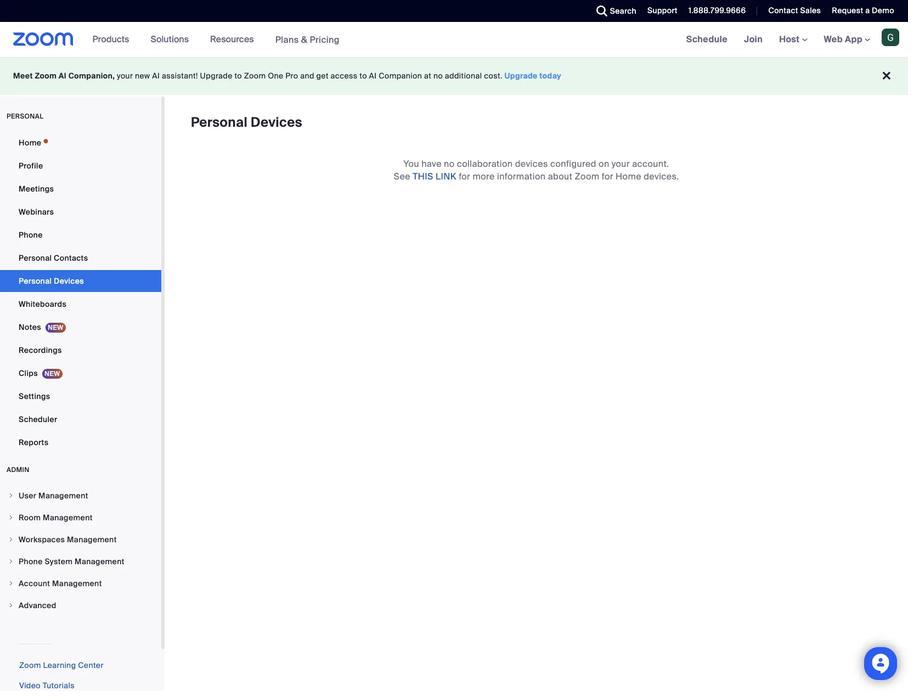 Task type: locate. For each thing, give the bounding box(es) containing it.
1 phone from the top
[[19, 230, 43, 240]]

1 horizontal spatial your
[[612, 158, 630, 170]]

0 vertical spatial personal devices
[[191, 114, 303, 131]]

zoom logo image
[[13, 32, 73, 46]]

get
[[317, 71, 329, 81]]

1 right image from the top
[[8, 515, 14, 521]]

host
[[780, 33, 803, 45]]

banner containing products
[[0, 22, 909, 58]]

1 horizontal spatial home
[[616, 171, 642, 182]]

phone inside personal menu menu
[[19, 230, 43, 240]]

management
[[38, 491, 88, 501], [43, 513, 93, 523], [67, 535, 117, 545], [75, 557, 125, 567], [52, 579, 102, 589]]

link
[[436, 171, 457, 182]]

1 vertical spatial right image
[[8, 558, 14, 565]]

upgrade right the cost.
[[505, 71, 538, 81]]

0 vertical spatial personal
[[191, 114, 248, 131]]

2 horizontal spatial ai
[[369, 71, 377, 81]]

0 horizontal spatial upgrade
[[200, 71, 233, 81]]

management up workspaces management
[[43, 513, 93, 523]]

2 for from the left
[[602, 171, 614, 182]]

right image inside workspaces management 'menu item'
[[8, 536, 14, 543]]

support
[[648, 5, 678, 15]]

resources
[[210, 33, 254, 45]]

right image for account management
[[8, 580, 14, 587]]

2 ai from the left
[[152, 71, 160, 81]]

1 vertical spatial personal devices
[[19, 276, 84, 286]]

right image
[[8, 515, 14, 521], [8, 558, 14, 565], [8, 580, 14, 587]]

no up the 'link'
[[444, 158, 455, 170]]

right image left advanced
[[8, 602, 14, 609]]

right image inside phone system management menu item
[[8, 558, 14, 565]]

personal devices
[[191, 114, 303, 131], [19, 276, 84, 286]]

account
[[19, 579, 50, 589]]

schedule link
[[679, 22, 736, 57]]

1 horizontal spatial upgrade
[[505, 71, 538, 81]]

additional
[[445, 71, 482, 81]]

web app button
[[825, 33, 871, 45]]

video tutorials
[[19, 681, 75, 691]]

2 phone from the top
[[19, 557, 43, 567]]

0 vertical spatial right image
[[8, 493, 14, 499]]

profile
[[19, 161, 43, 171]]

see
[[394, 171, 411, 182]]

configured
[[551, 158, 597, 170]]

for
[[459, 171, 471, 182], [602, 171, 614, 182]]

devices.
[[644, 171, 680, 182]]

plans & pricing link
[[275, 34, 340, 45], [275, 34, 340, 45]]

management inside user management menu item
[[38, 491, 88, 501]]

to right access
[[360, 71, 367, 81]]

profile picture image
[[882, 29, 900, 46]]

2 vertical spatial personal
[[19, 276, 52, 286]]

upgrade today link
[[505, 71, 562, 81]]

0 horizontal spatial devices
[[54, 276, 84, 286]]

management inside room management menu item
[[43, 513, 93, 523]]

settings
[[19, 392, 50, 401]]

ai left companion
[[369, 71, 377, 81]]

plans & pricing
[[275, 34, 340, 45]]

1 vertical spatial devices
[[54, 276, 84, 286]]

1 vertical spatial right image
[[8, 536, 14, 543]]

upgrade
[[200, 71, 233, 81], [505, 71, 538, 81]]

ai right new
[[152, 71, 160, 81]]

1 horizontal spatial for
[[602, 171, 614, 182]]

no
[[434, 71, 443, 81], [444, 158, 455, 170]]

2 right image from the top
[[8, 558, 14, 565]]

account.
[[633, 158, 670, 170]]

resources button
[[210, 22, 259, 57]]

information
[[497, 171, 546, 182]]

host button
[[780, 33, 808, 45]]

right image
[[8, 493, 14, 499], [8, 536, 14, 543], [8, 602, 14, 609]]

0 vertical spatial right image
[[8, 515, 14, 521]]

meetings navigation
[[679, 22, 909, 58]]

devices down one on the top left
[[251, 114, 303, 131]]

ai
[[59, 71, 66, 81], [152, 71, 160, 81], [369, 71, 377, 81]]

right image inside user management menu item
[[8, 493, 14, 499]]

0 vertical spatial devices
[[251, 114, 303, 131]]

0 horizontal spatial your
[[117, 71, 133, 81]]

1 horizontal spatial personal devices
[[191, 114, 303, 131]]

phone inside menu item
[[19, 557, 43, 567]]

no right at
[[434, 71, 443, 81]]

profile link
[[0, 155, 161, 177]]

admin menu menu
[[0, 485, 161, 617]]

management up phone system management menu item
[[67, 535, 117, 545]]

support link
[[640, 0, 681, 22], [648, 5, 678, 15]]

to
[[235, 71, 242, 81], [360, 71, 367, 81]]

your right on
[[612, 158, 630, 170]]

right image left account
[[8, 580, 14, 587]]

0 horizontal spatial personal devices
[[19, 276, 84, 286]]

0 vertical spatial phone
[[19, 230, 43, 240]]

2 right image from the top
[[8, 536, 14, 543]]

assistant!
[[162, 71, 198, 81]]

app
[[846, 33, 863, 45]]

right image inside room management menu item
[[8, 515, 14, 521]]

devices down the contacts
[[54, 276, 84, 286]]

recordings
[[19, 345, 62, 355]]

0 horizontal spatial for
[[459, 171, 471, 182]]

phone system management
[[19, 557, 125, 567]]

join
[[745, 33, 763, 45]]

your inside the meet zoom ai companion, footer
[[117, 71, 133, 81]]

home
[[19, 138, 41, 148], [616, 171, 642, 182]]

personal
[[191, 114, 248, 131], [19, 253, 52, 263], [19, 276, 52, 286]]

personal inside "link"
[[19, 276, 52, 286]]

notes link
[[0, 316, 161, 338]]

advanced menu item
[[0, 595, 161, 616]]

1 horizontal spatial ai
[[152, 71, 160, 81]]

personal devices down one on the top left
[[191, 114, 303, 131]]

management up room management
[[38, 491, 88, 501]]

reports link
[[0, 432, 161, 454]]

0 horizontal spatial to
[[235, 71, 242, 81]]

0 vertical spatial your
[[117, 71, 133, 81]]

1 right image from the top
[[8, 493, 14, 499]]

ai left companion,
[[59, 71, 66, 81]]

0 vertical spatial home
[[19, 138, 41, 148]]

account management menu item
[[0, 573, 161, 594]]

1 vertical spatial home
[[616, 171, 642, 182]]

1 vertical spatial personal
[[19, 253, 52, 263]]

personal
[[7, 112, 44, 121]]

management for account management
[[52, 579, 102, 589]]

management inside workspaces management 'menu item'
[[67, 535, 117, 545]]

your left new
[[117, 71, 133, 81]]

zoom down the configured
[[575, 171, 600, 182]]

devices
[[515, 158, 548, 170]]

1 horizontal spatial to
[[360, 71, 367, 81]]

zoom inside you have no collaboration devices configured on your account. see this link for more information about zoom for home devices.
[[575, 171, 600, 182]]

phone
[[19, 230, 43, 240], [19, 557, 43, 567]]

1 upgrade from the left
[[200, 71, 233, 81]]

product information navigation
[[84, 22, 348, 58]]

a
[[866, 5, 871, 15]]

pricing
[[310, 34, 340, 45]]

zoom learning center
[[19, 661, 104, 670]]

meet zoom ai companion, your new ai assistant! upgrade to zoom one pro and get access to ai companion at no additional cost. upgrade today
[[13, 71, 562, 81]]

banner
[[0, 22, 909, 58]]

management inside account management menu item
[[52, 579, 102, 589]]

personal devices down personal contacts
[[19, 276, 84, 286]]

2 vertical spatial right image
[[8, 602, 14, 609]]

right image left workspaces in the left bottom of the page
[[8, 536, 14, 543]]

0 horizontal spatial ai
[[59, 71, 66, 81]]

to down the resources 'dropdown button'
[[235, 71, 242, 81]]

devices inside "link"
[[54, 276, 84, 286]]

0 horizontal spatial no
[[434, 71, 443, 81]]

management down workspaces management 'menu item'
[[75, 557, 125, 567]]

right image left system
[[8, 558, 14, 565]]

zoom
[[35, 71, 57, 81], [244, 71, 266, 81], [575, 171, 600, 182], [19, 661, 41, 670]]

and
[[300, 71, 315, 81]]

&
[[301, 34, 308, 45]]

phone for phone
[[19, 230, 43, 240]]

1 for from the left
[[459, 171, 471, 182]]

right image for workspaces
[[8, 536, 14, 543]]

1 horizontal spatial no
[[444, 158, 455, 170]]

phone up account
[[19, 557, 43, 567]]

0 vertical spatial no
[[434, 71, 443, 81]]

1 vertical spatial your
[[612, 158, 630, 170]]

right image inside account management menu item
[[8, 580, 14, 587]]

home up profile at the top left
[[19, 138, 41, 148]]

web app
[[825, 33, 863, 45]]

3 right image from the top
[[8, 602, 14, 609]]

2 vertical spatial right image
[[8, 580, 14, 587]]

tutorials
[[43, 681, 75, 691]]

management down phone system management menu item
[[52, 579, 102, 589]]

for down on
[[602, 171, 614, 182]]

management for workspaces management
[[67, 535, 117, 545]]

phone down webinars
[[19, 230, 43, 240]]

your
[[117, 71, 133, 81], [612, 158, 630, 170]]

upgrade down product information navigation
[[200, 71, 233, 81]]

3 right image from the top
[[8, 580, 14, 587]]

1 vertical spatial phone
[[19, 557, 43, 567]]

right image left the user
[[8, 493, 14, 499]]

home inside personal menu menu
[[19, 138, 41, 148]]

contact sales link
[[761, 0, 824, 22], [769, 5, 822, 15]]

2 upgrade from the left
[[505, 71, 538, 81]]

home down account.
[[616, 171, 642, 182]]

right image left room
[[8, 515, 14, 521]]

0 horizontal spatial home
[[19, 138, 41, 148]]

phone system management menu item
[[0, 551, 161, 572]]

1 vertical spatial no
[[444, 158, 455, 170]]

meetings
[[19, 184, 54, 194]]

workspaces
[[19, 535, 65, 545]]

request a demo link
[[824, 0, 909, 22], [833, 5, 895, 15]]

for right the 'link'
[[459, 171, 471, 182]]



Task type: describe. For each thing, give the bounding box(es) containing it.
account management
[[19, 579, 102, 589]]

webinars link
[[0, 201, 161, 223]]

solutions
[[151, 33, 189, 45]]

right image for user
[[8, 493, 14, 499]]

personal menu menu
[[0, 132, 161, 455]]

3 ai from the left
[[369, 71, 377, 81]]

no inside you have no collaboration devices configured on your account. see this link for more information about zoom for home devices.
[[444, 158, 455, 170]]

meet zoom ai companion, footer
[[0, 57, 909, 95]]

right image for room management
[[8, 515, 14, 521]]

whiteboards link
[[0, 293, 161, 315]]

phone link
[[0, 224, 161, 246]]

zoom right meet
[[35, 71, 57, 81]]

contact
[[769, 5, 799, 15]]

home link
[[0, 132, 161, 154]]

today
[[540, 71, 562, 81]]

advanced
[[19, 601, 56, 611]]

you
[[404, 158, 420, 170]]

video tutorials link
[[19, 681, 75, 691]]

1 horizontal spatial devices
[[251, 114, 303, 131]]

request
[[833, 5, 864, 15]]

personal for personal contacts link
[[19, 253, 52, 263]]

settings link
[[0, 385, 161, 407]]

companion,
[[68, 71, 115, 81]]

management for user management
[[38, 491, 88, 501]]

1 ai from the left
[[59, 71, 66, 81]]

this link link
[[413, 171, 457, 182]]

more
[[473, 171, 495, 182]]

your inside you have no collaboration devices configured on your account. see this link for more information about zoom for home devices.
[[612, 158, 630, 170]]

join link
[[736, 22, 772, 57]]

phone for phone system management
[[19, 557, 43, 567]]

on
[[599, 158, 610, 170]]

one
[[268, 71, 284, 81]]

webinars
[[19, 207, 54, 217]]

personal contacts link
[[0, 247, 161, 269]]

access
[[331, 71, 358, 81]]

zoom learning center link
[[19, 661, 104, 670]]

right image for phone system management
[[8, 558, 14, 565]]

scheduler
[[19, 415, 57, 424]]

admin
[[7, 466, 30, 474]]

user
[[19, 491, 36, 501]]

this
[[413, 171, 434, 182]]

cost.
[[484, 71, 503, 81]]

collaboration
[[457, 158, 513, 170]]

workspaces management menu item
[[0, 529, 161, 550]]

scheduler link
[[0, 409, 161, 431]]

home inside you have no collaboration devices configured on your account. see this link for more information about zoom for home devices.
[[616, 171, 642, 182]]

products
[[93, 33, 129, 45]]

request a demo
[[833, 5, 895, 15]]

pro
[[286, 71, 298, 81]]

companion
[[379, 71, 422, 81]]

management inside phone system management menu item
[[75, 557, 125, 567]]

reports
[[19, 438, 49, 448]]

whiteboards
[[19, 299, 67, 309]]

recordings link
[[0, 339, 161, 361]]

video
[[19, 681, 41, 691]]

clips
[[19, 368, 38, 378]]

management for room management
[[43, 513, 93, 523]]

demo
[[873, 5, 895, 15]]

personal for personal devices "link"
[[19, 276, 52, 286]]

you have no collaboration devices configured on your account. see this link for more information about zoom for home devices.
[[394, 158, 680, 182]]

about
[[548, 171, 573, 182]]

learning
[[43, 661, 76, 670]]

system
[[45, 557, 73, 567]]

search button
[[589, 0, 640, 22]]

products button
[[93, 22, 134, 57]]

search
[[610, 6, 637, 16]]

user management menu item
[[0, 485, 161, 506]]

personal devices inside "link"
[[19, 276, 84, 286]]

web
[[825, 33, 843, 45]]

user management
[[19, 491, 88, 501]]

contact sales
[[769, 5, 822, 15]]

meetings link
[[0, 178, 161, 200]]

personal devices link
[[0, 270, 161, 292]]

1.888.799.9666
[[689, 5, 746, 15]]

right image inside advanced menu item
[[8, 602, 14, 609]]

1 to from the left
[[235, 71, 242, 81]]

notes
[[19, 322, 41, 332]]

solutions button
[[151, 22, 194, 57]]

workspaces management
[[19, 535, 117, 545]]

meet
[[13, 71, 33, 81]]

room management menu item
[[0, 507, 161, 528]]

at
[[424, 71, 432, 81]]

contacts
[[54, 253, 88, 263]]

zoom up video
[[19, 661, 41, 670]]

zoom left one on the top left
[[244, 71, 266, 81]]

sales
[[801, 5, 822, 15]]

plans
[[275, 34, 299, 45]]

personal contacts
[[19, 253, 88, 263]]

2 to from the left
[[360, 71, 367, 81]]

center
[[78, 661, 104, 670]]

no inside the meet zoom ai companion, footer
[[434, 71, 443, 81]]

room management
[[19, 513, 93, 523]]

have
[[422, 158, 442, 170]]



Task type: vqa. For each thing, say whether or not it's contained in the screenshot.
1st 11/13/2023, from left
no



